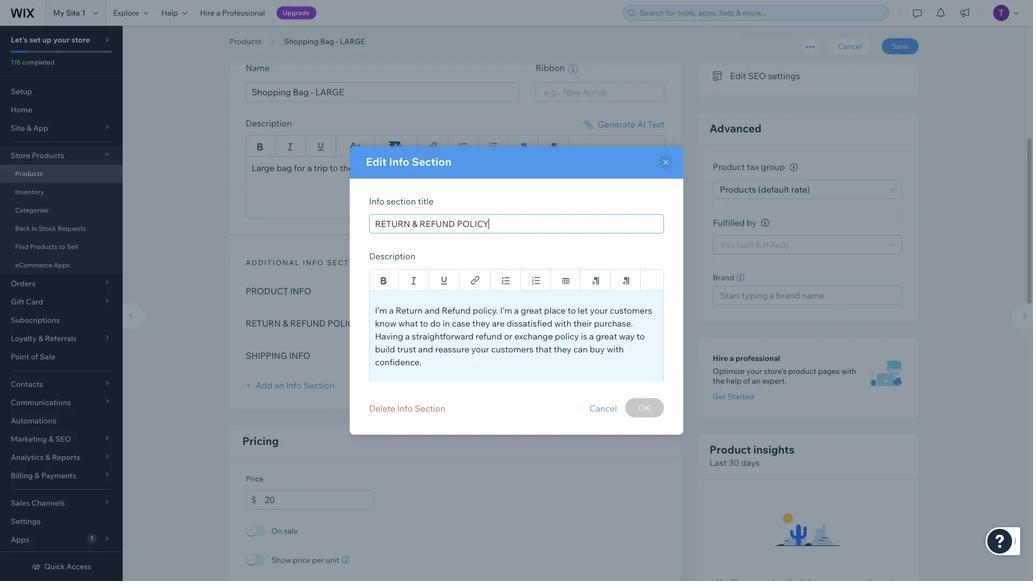 Task type: locate. For each thing, give the bounding box(es) containing it.
1 vertical spatial of
[[743, 376, 750, 386]]

1 vertical spatial in
[[443, 318, 450, 329]]

categories link
[[0, 201, 123, 220]]

in inside the i'm a return and refund policy. i'm a great place to let your customers know what to do in case they are dissatisfied with their purchase. having a straightforward refund or exchange policy is a great way to build trust and reassure your customers that they can buy with confidence.
[[443, 318, 450, 329]]

exchange
[[514, 331, 553, 342]]

2 vertical spatial with
[[842, 367, 856, 376]]

section for edit info section
[[412, 155, 452, 168]]

in right do
[[443, 318, 450, 329]]

that
[[536, 344, 552, 355]]

an right add at the bottom of the page
[[274, 380, 284, 390]]

products (default rate)
[[720, 184, 810, 195]]

1 horizontal spatial customers
[[610, 305, 652, 316]]

products inside find products to sell 'link'
[[30, 243, 57, 251]]

1 horizontal spatial an
[[752, 376, 761, 386]]

in inside sidebar element
[[32, 224, 37, 232]]

inventory
[[15, 188, 44, 196]]

ai
[[637, 119, 646, 129]]

info right grocery
[[389, 155, 409, 168]]

info section title
[[369, 196, 434, 207]]

0 horizontal spatial with
[[555, 318, 572, 329]]

info down additional info sections
[[290, 285, 311, 296]]

save button
[[882, 38, 918, 54]]

0 vertical spatial edit
[[730, 71, 746, 81]]

product tax group
[[713, 162, 787, 172]]

-
[[336, 37, 338, 46]]

1 vertical spatial they
[[554, 344, 572, 355]]

1 horizontal spatial edit
[[730, 71, 746, 81]]

1 horizontal spatial they
[[554, 344, 572, 355]]

0 vertical spatial in
[[32, 224, 37, 232]]

hire up "optimize"
[[713, 354, 728, 364]]

home
[[11, 105, 32, 115]]

1 horizontal spatial i'm
[[500, 305, 512, 316]]

products up ecommerce apps
[[30, 243, 57, 251]]

ecommerce apps link
[[0, 256, 123, 274]]

form
[[117, 0, 1033, 581]]

0 horizontal spatial cancel button
[[590, 398, 617, 419]]

they down policy.
[[472, 318, 490, 329]]

(self
[[737, 240, 754, 251]]

hire for hire a professional
[[200, 8, 215, 18]]

products right store
[[32, 151, 64, 160]]

$
[[251, 494, 257, 505]]

1 horizontal spatial the
[[713, 376, 725, 386]]

products
[[230, 37, 261, 46], [32, 151, 64, 160], [15, 170, 43, 178], [720, 184, 756, 195], [30, 243, 57, 251]]

0 horizontal spatial in
[[32, 224, 37, 232]]

a right for
[[307, 162, 312, 173]]

edit left seo
[[730, 71, 746, 81]]

your down professional
[[747, 367, 762, 376]]

an left expert.
[[752, 376, 761, 386]]

1 vertical spatial product
[[710, 443, 751, 457]]

0 horizontal spatial the
[[340, 162, 353, 173]]

None text field
[[265, 490, 375, 509]]

insights
[[754, 443, 795, 457]]

to left let
[[568, 305, 576, 316]]

0 vertical spatial section
[[412, 155, 452, 168]]

the for grocery
[[340, 162, 353, 173]]

return
[[396, 305, 423, 316]]

0 vertical spatial hire
[[200, 8, 215, 18]]

0 horizontal spatial customers
[[491, 344, 534, 355]]

refund
[[290, 318, 326, 329]]

buy
[[590, 344, 605, 355]]

0 vertical spatial product
[[713, 162, 745, 172]]

generate
[[598, 119, 635, 129]]

sidebar element
[[0, 26, 123, 581]]

0 horizontal spatial cancel
[[590, 403, 617, 414]]

your right let
[[590, 305, 608, 316]]

product for insights
[[710, 443, 751, 457]]

brand
[[713, 273, 734, 283]]

1 horizontal spatial description
[[369, 251, 416, 262]]

1 vertical spatial great
[[596, 331, 617, 342]]

price
[[246, 474, 263, 484]]

store products button
[[0, 146, 123, 165]]

their
[[574, 318, 592, 329]]

product
[[713, 162, 745, 172], [710, 443, 751, 457]]

0 vertical spatial of
[[31, 352, 38, 362]]

customers down or
[[491, 344, 534, 355]]

an
[[752, 376, 761, 386], [274, 380, 284, 390]]

1 vertical spatial section
[[303, 380, 334, 390]]

info right delete
[[397, 403, 413, 414]]

site
[[66, 8, 80, 18]]

the inside optimize your store's product pages with the help of an expert.
[[713, 376, 725, 386]]

0 horizontal spatial hire
[[200, 8, 215, 18]]

1 horizontal spatial with
[[607, 344, 624, 355]]

promote this product button
[[713, 47, 815, 62]]

additional
[[246, 258, 300, 267]]

0 vertical spatial and
[[425, 305, 440, 316]]

subscriptions link
[[0, 311, 123, 329]]

cancel button left save button
[[828, 38, 872, 54]]

bag
[[320, 37, 334, 46]]

1 vertical spatial cancel button
[[590, 398, 617, 419]]

edit
[[730, 71, 746, 81], [366, 155, 387, 168]]

info left sections
[[303, 258, 324, 267]]

product left tax
[[713, 162, 745, 172]]

and up do
[[425, 305, 440, 316]]

section right store!
[[412, 155, 452, 168]]

products down the product tax group at top
[[720, 184, 756, 195]]

of left 'sale'
[[31, 352, 38, 362]]

1 vertical spatial hire
[[713, 354, 728, 364]]

Start typing a brand name field
[[717, 287, 898, 305]]

1 horizontal spatial info
[[303, 258, 324, 267]]

info
[[290, 285, 311, 296], [289, 350, 310, 361]]

1 vertical spatial with
[[607, 344, 624, 355]]

edit inside button
[[730, 71, 746, 81]]

products link down 'store products'
[[0, 165, 123, 183]]

your down refund
[[471, 344, 489, 355]]

1 horizontal spatial great
[[596, 331, 617, 342]]

case
[[452, 318, 470, 329]]

add an info section
[[254, 380, 334, 390]]

edit info section
[[366, 155, 452, 168]]

0 horizontal spatial products link
[[0, 165, 123, 183]]

add an info section link
[[246, 380, 334, 390]]

create coupon
[[730, 27, 789, 38]]

point
[[11, 352, 29, 362]]

0 vertical spatial description
[[246, 118, 292, 128]]

subscriptions
[[11, 315, 60, 325]]

the
[[340, 162, 353, 173], [713, 376, 725, 386]]

the left help
[[713, 376, 725, 386]]

to right "trip"
[[330, 162, 338, 173]]

with up the policy
[[555, 318, 572, 329]]

customers up purchase.
[[610, 305, 652, 316]]

section right delete
[[415, 403, 446, 414]]

info inside button
[[397, 403, 413, 414]]

promote this product
[[730, 49, 815, 60]]

0 vertical spatial product
[[783, 49, 815, 60]]

1 horizontal spatial products link
[[224, 36, 267, 47]]

description up large
[[246, 118, 292, 128]]

great down purchase.
[[596, 331, 617, 342]]

automations link
[[0, 412, 123, 430]]

1 horizontal spatial cancel
[[838, 41, 862, 51]]

product
[[246, 285, 288, 296]]

products inside store products dropdown button
[[32, 151, 64, 160]]

policy.
[[473, 305, 498, 316]]

with down "way"
[[607, 344, 624, 355]]

apps
[[54, 261, 70, 269]]

expert.
[[762, 376, 787, 386]]

cancel left save button
[[838, 41, 862, 51]]

1 vertical spatial info
[[289, 350, 310, 361]]

with right "pages"
[[842, 367, 856, 376]]

false text field
[[369, 291, 664, 382]]

1 vertical spatial cancel
[[590, 403, 617, 414]]

2 i'm from the left
[[500, 305, 512, 316]]

cancel left ok button
[[590, 403, 617, 414]]

the inside text box
[[340, 162, 353, 173]]

0 horizontal spatial an
[[274, 380, 284, 390]]

0 horizontal spatial i'm
[[375, 305, 387, 316]]

0 horizontal spatial edit
[[366, 155, 387, 168]]

1 horizontal spatial hire
[[713, 354, 728, 364]]

let's set up your store
[[11, 35, 90, 45]]

0 vertical spatial great
[[521, 305, 542, 316]]

products down professional
[[230, 37, 261, 46]]

name
[[246, 63, 270, 73]]

tax
[[747, 162, 759, 172]]

they down the policy
[[554, 344, 572, 355]]

great up dissatisfied
[[521, 305, 542, 316]]

0 horizontal spatial info
[[275, 35, 296, 43]]

0 vertical spatial info
[[290, 285, 311, 296]]

edit seo settings button
[[713, 68, 800, 84]]

section
[[412, 155, 452, 168], [303, 380, 334, 390], [415, 403, 446, 414]]

0 vertical spatial info
[[275, 35, 296, 43]]

in right back
[[32, 224, 37, 232]]

your inside optimize your store's product pages with the help of an expert.
[[747, 367, 762, 376]]

to left do
[[420, 318, 428, 329]]

0 vertical spatial cancel button
[[828, 38, 872, 54]]

reassure
[[435, 344, 470, 355]]

1 horizontal spatial of
[[743, 376, 750, 386]]

flavors
[[508, 285, 535, 296]]

1 vertical spatial info
[[303, 258, 324, 267]]

let
[[578, 305, 588, 316]]

to inside text box
[[330, 162, 338, 173]]

hire
[[200, 8, 215, 18], [713, 354, 728, 364]]

settings
[[768, 71, 800, 81]]

dissatisfied
[[507, 318, 553, 329]]

they
[[472, 318, 490, 329], [554, 344, 572, 355]]

1 vertical spatial description
[[369, 251, 416, 262]]

hire inside form
[[713, 354, 728, 364]]

a up dissatisfied
[[514, 305, 519, 316]]

0 horizontal spatial of
[[31, 352, 38, 362]]

product info
[[246, 285, 311, 296]]

info right the basic
[[275, 35, 296, 43]]

rate)
[[791, 184, 810, 195]]

additional info sections
[[246, 258, 371, 267]]

and right trust at left
[[418, 344, 433, 355]]

i'm up know
[[375, 305, 387, 316]]

the left grocery
[[340, 162, 353, 173]]

30
[[729, 458, 739, 468]]

point of sale
[[11, 352, 55, 362]]

i'm up are
[[500, 305, 512, 316]]

hire a professional
[[713, 354, 780, 364]]

of right help
[[743, 376, 750, 386]]

cancel button left ok button
[[590, 398, 617, 419]]

show
[[272, 555, 291, 565]]

product left "pages"
[[789, 367, 817, 376]]

find
[[15, 243, 28, 251]]

professional
[[222, 8, 265, 18]]

in
[[32, 224, 37, 232], [443, 318, 450, 329]]

1 horizontal spatial in
[[443, 318, 450, 329]]

description up 12"
[[369, 251, 416, 262]]

products link down professional
[[224, 36, 267, 47]]

0 vertical spatial the
[[340, 162, 353, 173]]

2 vertical spatial section
[[415, 403, 446, 414]]

refund
[[442, 305, 471, 316]]

of inside optimize your store's product pages with the help of an expert.
[[743, 376, 750, 386]]

edit left store!
[[366, 155, 387, 168]]

your right up
[[53, 35, 70, 45]]

hire for hire a professional
[[713, 354, 728, 364]]

ribbon
[[536, 63, 567, 73]]

info up add an info section
[[289, 350, 310, 361]]

0 horizontal spatial description
[[246, 118, 292, 128]]

sell
[[67, 243, 78, 251]]

find products to sell
[[15, 243, 78, 251]]

products link
[[224, 36, 267, 47], [0, 165, 123, 183]]

1 vertical spatial product
[[789, 367, 817, 376]]

hire right help "button"
[[200, 8, 215, 18]]

setup link
[[0, 82, 123, 101]]

settings link
[[0, 512, 123, 531]]

product up the 30
[[710, 443, 751, 457]]

2 horizontal spatial with
[[842, 367, 856, 376]]

my
[[53, 8, 64, 18]]

product insights last 30 days
[[710, 443, 795, 468]]

0 horizontal spatial they
[[472, 318, 490, 329]]

1 vertical spatial the
[[713, 376, 725, 386]]

hire a professional
[[200, 8, 265, 18]]

section inside button
[[415, 403, 446, 414]]

back
[[15, 224, 30, 232]]

Add a product name text field
[[246, 82, 520, 101]]

section down shipping info
[[303, 380, 334, 390]]

Search for tools, apps, help & more... field
[[637, 5, 885, 20]]

product right this
[[783, 49, 815, 60]]

product inside product insights last 30 days
[[710, 443, 751, 457]]

store's
[[764, 367, 787, 376]]

1 vertical spatial edit
[[366, 155, 387, 168]]

1 horizontal spatial cancel button
[[828, 38, 872, 54]]

shipping info
[[246, 350, 310, 361]]

to left sell
[[59, 243, 65, 251]]

home link
[[0, 101, 123, 119]]

with inside optimize your store's product pages with the help of an expert.
[[842, 367, 856, 376]]



Task type: vqa. For each thing, say whether or not it's contained in the screenshot.
8th category image from the bottom of the page
no



Task type: describe. For each thing, give the bounding box(es) containing it.
optimize
[[713, 367, 745, 376]]

products up inventory
[[15, 170, 43, 178]]

x
[[410, 285, 414, 296]]

show price per unit
[[272, 555, 339, 565]]

info for shipping info
[[289, 350, 310, 361]]

can
[[574, 344, 588, 355]]

false text field
[[246, 156, 665, 218]]

inventory link
[[0, 183, 123, 201]]

help
[[161, 8, 178, 18]]

settings
[[11, 517, 41, 526]]

up
[[42, 35, 52, 45]]

know
[[375, 318, 397, 329]]

0 vertical spatial they
[[472, 318, 490, 329]]

store!
[[388, 162, 411, 173]]

0 horizontal spatial great
[[521, 305, 542, 316]]

a down 'what'
[[405, 331, 410, 342]]

policy
[[328, 318, 359, 329]]

policy
[[555, 331, 579, 342]]

to right "way"
[[637, 331, 645, 342]]

1
[[82, 8, 86, 18]]

create
[[730, 27, 757, 38]]

sale
[[40, 352, 55, 362]]

point of sale link
[[0, 348, 123, 366]]

0 vertical spatial cancel
[[838, 41, 862, 51]]

advanced
[[710, 122, 762, 135]]

by
[[747, 217, 757, 228]]

ok
[[638, 403, 651, 413]]

(default
[[758, 184, 789, 195]]

title
[[418, 196, 434, 207]]

product inside button
[[783, 49, 815, 60]]

bag
[[277, 162, 292, 173]]

info right add at the bottom of the page
[[286, 380, 302, 390]]

info for product info
[[290, 285, 311, 296]]

get started
[[713, 392, 754, 402]]

section for delete info section
[[415, 403, 446, 414]]

edit for edit info section
[[366, 155, 387, 168]]

grocery
[[355, 162, 386, 173]]

place
[[544, 305, 566, 316]]

promote image
[[713, 50, 724, 59]]

back in stock requests link
[[0, 220, 123, 238]]

text
[[648, 119, 665, 129]]

e.g., Tech Specs text field
[[369, 214, 664, 234]]

form containing advanced
[[117, 0, 1033, 581]]

my site 1
[[53, 8, 86, 18]]

hire a professional link
[[194, 0, 272, 26]]

this
[[767, 49, 781, 60]]

create coupon button
[[713, 25, 789, 40]]

automations
[[11, 416, 56, 426]]

0 vertical spatial products link
[[224, 36, 267, 47]]

info left section at left top
[[369, 196, 385, 207]]

is
[[581, 331, 587, 342]]

confidence.
[[375, 357, 422, 368]]

add
[[256, 380, 272, 390]]

purchase.
[[594, 318, 633, 329]]

delete
[[369, 403, 395, 414]]

last
[[710, 458, 727, 468]]

quick
[[44, 562, 65, 572]]

group
[[761, 162, 785, 172]]

delete info section button
[[369, 398, 446, 419]]

explore
[[113, 8, 139, 18]]

back in stock requests
[[15, 224, 86, 232]]

find products to sell link
[[0, 238, 123, 256]]

a left professional
[[216, 8, 220, 18]]

promote coupon image
[[713, 28, 724, 38]]

build
[[375, 344, 395, 355]]

info for basic
[[275, 35, 296, 43]]

&
[[283, 318, 288, 329]]

days
[[741, 458, 760, 468]]

an inside optimize your store's product pages with the help of an expert.
[[752, 376, 761, 386]]

basic
[[246, 35, 272, 43]]

0 vertical spatial customers
[[610, 305, 652, 316]]

ecommerce
[[15, 261, 52, 269]]

price
[[293, 555, 311, 565]]

refund
[[476, 331, 502, 342]]

coupon
[[759, 27, 789, 38]]

completed
[[22, 58, 54, 66]]

quick access button
[[31, 562, 91, 572]]

the for help
[[713, 376, 725, 386]]

1 vertical spatial and
[[418, 344, 433, 355]]

12"
[[396, 285, 408, 296]]

info tooltip image
[[790, 164, 798, 172]]

info tooltip image
[[761, 219, 769, 227]]

to inside 'link'
[[59, 243, 65, 251]]

large bag for a trip to the grocery store!
[[252, 162, 411, 173]]

return
[[246, 318, 281, 329]]

1 vertical spatial customers
[[491, 344, 534, 355]]

seo settings image
[[713, 72, 724, 81]]

setup
[[11, 87, 32, 96]]

quick access
[[44, 562, 91, 572]]

set
[[29, 35, 41, 45]]

i'm a return and refund policy. i'm a great place to let your customers know what to do in case they are dissatisfied with their purchase. having a straightforward refund or exchange policy is a great way to build trust and reassure your customers that they can buy with confidence.
[[375, 305, 652, 368]]

access
[[67, 562, 91, 572]]

1 vertical spatial products link
[[0, 165, 123, 183]]

your inside sidebar element
[[53, 35, 70, 45]]

edit for edit seo settings
[[730, 71, 746, 81]]

a inside text box
[[307, 162, 312, 173]]

info for additional
[[303, 258, 324, 267]]

let's
[[11, 35, 28, 45]]

1 i'm from the left
[[375, 305, 387, 316]]

0 vertical spatial with
[[555, 318, 572, 329]]

trip
[[314, 162, 328, 173]]

product for tax
[[713, 162, 745, 172]]

bag
[[427, 285, 445, 296]]

unit
[[326, 555, 339, 565]]

shopping bag - large
[[284, 37, 365, 46]]

a up "optimize"
[[730, 354, 734, 364]]

stock
[[39, 224, 56, 232]]

ecommerce apps
[[15, 261, 70, 269]]

get
[[713, 392, 726, 402]]

help button
[[155, 0, 194, 26]]

product inside optimize your store's product pages with the help of an expert.
[[789, 367, 817, 376]]

on
[[272, 526, 282, 536]]

of inside sidebar element
[[31, 352, 38, 362]]

a right is
[[589, 331, 594, 342]]

a up know
[[389, 305, 394, 316]]

generate ai text
[[598, 119, 665, 129]]

Select box search field
[[544, 83, 656, 101]]

professional
[[736, 354, 780, 364]]

or
[[504, 331, 513, 342]]

help
[[726, 376, 742, 386]]

way
[[619, 331, 635, 342]]

basic info
[[246, 35, 296, 43]]



